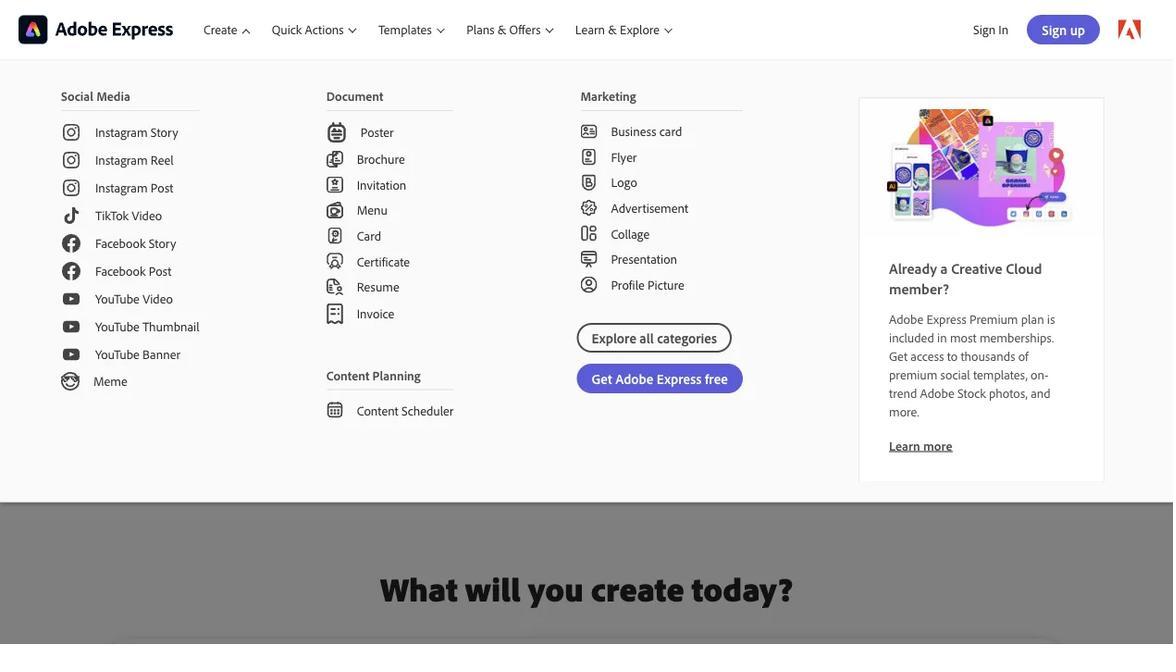 Task type: vqa. For each thing, say whether or not it's contained in the screenshot.
YouTube Banner
yes



Task type: locate. For each thing, give the bounding box(es) containing it.
adobe for level
[[19, 112, 110, 154]]

express inside adobe express level up.
[[118, 112, 226, 154]]

1 youtube from the top
[[95, 291, 140, 307]]

sign in
[[974, 21, 1009, 37]]

1 vertical spatial logo icon image
[[326, 402, 343, 418]]

1 vertical spatial facebook
[[95, 263, 146, 279]]

card
[[660, 123, 682, 139], [296, 370, 322, 388]]

create
[[204, 21, 237, 38], [19, 281, 59, 299]]

0 vertical spatial post
[[151, 180, 173, 196]]

2 vertical spatial youtube icon image
[[61, 344, 81, 365]]

most
[[950, 329, 977, 345]]

post up bigger.
[[149, 263, 171, 279]]

youtube down facebook post link
[[95, 291, 140, 307]]

tiktok icon image
[[61, 205, 81, 226]]

& right plans
[[498, 21, 507, 38]]

youtube for youtube banner
[[95, 346, 140, 362]]

logo icon image inside logo link
[[581, 174, 597, 191]]

video up 'facebook story'
[[132, 207, 162, 224]]

express inside 'adobe express premium plan is included in most memberships. get access to thousands of premium social templates, on- trend adobe stock photos, and more.'
[[927, 310, 967, 327]]

create left quick
[[204, 21, 237, 38]]

1 instagram from the top
[[95, 124, 148, 140]]

2 facebook from the top
[[95, 263, 146, 279]]

express for premium
[[927, 310, 967, 327]]

post for facebook post
[[149, 263, 171, 279]]

learn inside popup button
[[575, 21, 605, 38]]

youtube icon image inside youtube thumbnail link
[[61, 316, 81, 337]]

card inside already a creative cloud member? group
[[660, 123, 682, 139]]

menu icon image
[[326, 202, 343, 218]]

2 vertical spatial instagram icon image
[[61, 178, 81, 198]]

0 vertical spatial create
[[204, 21, 237, 38]]

facebook inside facebook post link
[[95, 263, 146, 279]]

0 horizontal spatial create
[[19, 281, 59, 299]]

youtube icon image inside the "youtube banner" link
[[61, 344, 81, 365]]

facebook down 'tiktok video'
[[95, 235, 146, 251]]

profile icon image
[[581, 276, 597, 293]]

0 vertical spatial content
[[326, 367, 370, 383]]

tiktok video link
[[31, 202, 229, 230]]

0 vertical spatial facebook
[[95, 235, 146, 251]]

logo icon image down required
[[326, 402, 343, 418]]

youtube video link
[[31, 285, 229, 313]]

adobe inside adobe express level up.
[[19, 112, 110, 154]]

3 youtube icon image from the top
[[61, 344, 81, 365]]

2 youtube from the top
[[95, 319, 140, 335]]

story
[[151, 124, 178, 140], [149, 235, 176, 251]]

poster
[[361, 124, 394, 140]]

0 vertical spatial card
[[660, 123, 682, 139]]

0 vertical spatial video
[[132, 207, 162, 224]]

instagram icon image
[[61, 122, 81, 143], [61, 150, 81, 170], [61, 178, 81, 198]]

sign
[[974, 21, 996, 37]]

0 horizontal spatial &
[[498, 21, 507, 38]]

facebook post
[[95, 263, 171, 279]]

youtube down youtube video link in the left of the page
[[95, 319, 140, 335]]

1 vertical spatial express
[[927, 310, 967, 327]]

learn & explore button
[[564, 0, 683, 59]]

& inside popup button
[[498, 21, 507, 38]]

3 youtube from the top
[[95, 346, 140, 362]]

youtube inside youtube video link
[[95, 291, 140, 307]]

0 vertical spatial youtube icon image
[[61, 289, 81, 309]]

instagram
[[95, 124, 148, 140], [95, 152, 148, 168], [95, 180, 148, 196]]

resume icon image
[[326, 278, 343, 295]]

1 facebook icon image from the top
[[61, 233, 81, 254]]

create button
[[192, 0, 261, 59]]

0 horizontal spatial express
[[118, 112, 226, 154]]

video for tiktok video
[[132, 207, 162, 224]]

content scheduler link
[[297, 390, 483, 423]]

facebook icon image inside facebook story link
[[61, 233, 81, 254]]

1 horizontal spatial card
[[660, 123, 682, 139]]

0 vertical spatial adobe
[[19, 112, 110, 154]]

required
[[325, 370, 376, 388]]

create easier. dream bigger.
[[19, 281, 193, 299]]

2 facebook icon image from the top
[[61, 261, 81, 281]]

instagram up instagram reel link
[[95, 124, 148, 140]]

create
[[591, 567, 684, 609]]

youtube icon image
[[61, 289, 81, 309], [61, 316, 81, 337], [61, 344, 81, 365]]

adobe
[[19, 112, 110, 154], [889, 310, 924, 327], [920, 384, 955, 401]]

logo icon image for logo
[[581, 174, 597, 191]]

actions
[[305, 21, 344, 38]]

1 vertical spatial create
[[19, 281, 59, 299]]

youtube icon image for youtube banner
[[61, 344, 81, 365]]

instagram icon image inside instagram reel link
[[61, 150, 81, 170]]

content
[[326, 367, 370, 383], [357, 402, 399, 418]]

2 vertical spatial adobe
[[920, 384, 955, 401]]

logo icon image down flyer icon
[[581, 174, 597, 191]]

flyer
[[611, 149, 637, 165]]

2 vertical spatial instagram
[[95, 180, 148, 196]]

content scheduler
[[357, 402, 454, 418]]

facebook up dream
[[95, 263, 146, 279]]

1 vertical spatial instagram
[[95, 152, 148, 168]]

plans
[[467, 21, 495, 38]]

1 facebook from the top
[[95, 235, 146, 251]]

youtube
[[95, 291, 140, 307], [95, 319, 140, 335], [95, 346, 140, 362]]

bigger.
[[151, 281, 193, 299]]

facebook for facebook post
[[95, 263, 146, 279]]

post for instagram post
[[151, 180, 173, 196]]

flyer link
[[551, 144, 773, 170]]

reel
[[151, 152, 174, 168]]

story up reel
[[151, 124, 178, 140]]

1 horizontal spatial express
[[927, 310, 967, 327]]

banner icon image
[[326, 253, 343, 269]]

1 vertical spatial video
[[143, 291, 173, 307]]

0 vertical spatial instagram icon image
[[61, 122, 81, 143]]

& left explore
[[608, 21, 617, 38]]

instagram icon image inside instagram story link
[[61, 122, 81, 143]]

learn left more
[[889, 437, 921, 453]]

youtube thumbnail link
[[31, 313, 229, 341]]

0 vertical spatial express
[[118, 112, 226, 154]]

0 vertical spatial learn
[[575, 21, 605, 38]]

0 vertical spatial logo icon image
[[581, 174, 597, 191]]

learn for learn & explore
[[575, 21, 605, 38]]

easier.
[[62, 281, 102, 299]]

logo icon image inside content scheduler link
[[326, 402, 343, 418]]

1 horizontal spatial create
[[204, 21, 237, 38]]

instagram up instagram post link
[[95, 152, 148, 168]]

2 instagram icon image from the top
[[61, 150, 81, 170]]

3 instagram icon image from the top
[[61, 178, 81, 198]]

instagram up 'tiktok video'
[[95, 180, 148, 196]]

1 vertical spatial facebook icon image
[[61, 261, 81, 281]]

facebook icon image inside facebook post link
[[61, 261, 81, 281]]

0 horizontal spatial card
[[296, 370, 322, 388]]

youtube inside youtube thumbnail link
[[95, 319, 140, 335]]

1 vertical spatial youtube icon image
[[61, 316, 81, 337]]

instagram icon image inside instagram post link
[[61, 178, 81, 198]]

social
[[941, 366, 970, 382]]

youtube up meme
[[95, 346, 140, 362]]

business card link
[[551, 111, 773, 144]]

0 vertical spatial youtube
[[95, 291, 140, 307]]

youtube icon image inside youtube video link
[[61, 289, 81, 309]]

meme
[[93, 373, 127, 389]]

presentation icon image
[[581, 251, 597, 267]]

card up flyer "link"
[[660, 123, 682, 139]]

business
[[611, 123, 657, 139]]

no credit card required
[[237, 370, 376, 388]]

story up facebook post
[[149, 235, 176, 251]]

1 & from the left
[[498, 21, 507, 38]]

create left easier.
[[19, 281, 59, 299]]

content left planning
[[326, 367, 370, 383]]

1 instagram icon image from the top
[[61, 122, 81, 143]]

create inside dropdown button
[[204, 21, 237, 38]]

media
[[96, 88, 130, 104]]

0 vertical spatial story
[[151, 124, 178, 140]]

1 horizontal spatial learn
[[889, 437, 921, 453]]

instagram story
[[95, 124, 178, 140]]

invitation link
[[297, 172, 483, 197]]

2 youtube icon image from the top
[[61, 316, 81, 337]]

brochure icon image
[[326, 151, 343, 167]]

facebook icon image for facebook post
[[61, 261, 81, 281]]

templates button
[[367, 0, 455, 59]]

youtube banner link
[[31, 341, 229, 368]]

1 vertical spatial adobe
[[889, 310, 924, 327]]

youtube icon image up meme icon
[[61, 344, 81, 365]]

quick
[[272, 21, 302, 38]]

& inside popup button
[[608, 21, 617, 38]]

content for content planning
[[326, 367, 370, 383]]

greeting card icon image
[[326, 227, 343, 244]]

1 vertical spatial post
[[149, 263, 171, 279]]

2 instagram from the top
[[95, 152, 148, 168]]

up.
[[142, 161, 212, 220]]

1 vertical spatial content
[[357, 402, 399, 418]]

card right credit
[[296, 370, 322, 388]]

plans & offers button
[[455, 0, 564, 59]]

explore
[[620, 21, 660, 38]]

1 vertical spatial instagram icon image
[[61, 150, 81, 170]]

collage
[[611, 225, 650, 241]]

story for instagram story
[[151, 124, 178, 140]]

resume link
[[297, 274, 483, 299]]

learn
[[575, 21, 605, 38], [889, 437, 921, 453]]

&
[[498, 21, 507, 38], [608, 21, 617, 38]]

1 youtube icon image from the top
[[61, 289, 81, 309]]

1 horizontal spatial logo icon image
[[581, 174, 597, 191]]

0 horizontal spatial learn
[[575, 21, 605, 38]]

1 vertical spatial learn
[[889, 437, 921, 453]]

logo icon image
[[581, 174, 597, 191], [326, 402, 343, 418]]

collage icon image
[[581, 225, 597, 242]]

included
[[889, 329, 934, 345]]

picture
[[648, 276, 685, 292]]

youtube for youtube thumbnail
[[95, 319, 140, 335]]

thumbnail
[[143, 319, 200, 335]]

youtube icon image left dream
[[61, 289, 81, 309]]

facebook
[[95, 235, 146, 251], [95, 263, 146, 279]]

content down content planning
[[357, 402, 399, 418]]

scheduler
[[402, 402, 454, 418]]

youtube inside the "youtube banner" link
[[95, 346, 140, 362]]

0 vertical spatial instagram
[[95, 124, 148, 140]]

post down reel
[[151, 180, 173, 196]]

learn left explore
[[575, 21, 605, 38]]

0 horizontal spatial logo icon image
[[326, 402, 343, 418]]

2 & from the left
[[608, 21, 617, 38]]

facebook icon image
[[61, 233, 81, 254], [61, 261, 81, 281]]

youtube icon image down easier.
[[61, 316, 81, 337]]

1 vertical spatial youtube
[[95, 319, 140, 335]]

video up youtube thumbnail
[[143, 291, 173, 307]]

1 vertical spatial card
[[296, 370, 322, 388]]

facebook inside facebook story link
[[95, 235, 146, 251]]

instagram icon image for instagram post
[[61, 178, 81, 198]]

1 horizontal spatial &
[[608, 21, 617, 38]]

learn inside already a creative cloud member? group
[[889, 437, 921, 453]]

2 vertical spatial youtube
[[95, 346, 140, 362]]

3 instagram from the top
[[95, 180, 148, 196]]

resume
[[357, 279, 399, 295]]

quick actions button
[[261, 0, 367, 59]]

1 vertical spatial story
[[149, 235, 176, 251]]

invoice link
[[297, 299, 483, 328]]

advertisement icon image
[[581, 200, 597, 216]]

learn more
[[889, 437, 953, 453]]

memberships.
[[980, 329, 1055, 345]]

0 vertical spatial facebook icon image
[[61, 233, 81, 254]]



Task type: describe. For each thing, give the bounding box(es) containing it.
get
[[889, 347, 908, 364]]

facebook post link
[[31, 257, 229, 285]]

poster link
[[297, 111, 483, 146]]

will
[[465, 567, 521, 609]]

already
[[889, 259, 937, 277]]

youtube banner
[[95, 346, 180, 362]]

instagram story link
[[31, 111, 229, 146]]

instagram for instagram story
[[95, 124, 148, 140]]

content for content scheduler
[[357, 402, 399, 418]]

in
[[999, 21, 1009, 37]]

instagram for instagram reel
[[95, 152, 148, 168]]

instagram icon image for instagram reel
[[61, 150, 81, 170]]

facebook for facebook story
[[95, 235, 146, 251]]

cloud
[[1006, 259, 1042, 277]]

thousands
[[961, 347, 1016, 364]]

youtube thumbnail
[[95, 319, 200, 335]]

presentation
[[611, 251, 677, 267]]

facebook icon image for facebook story
[[61, 233, 81, 254]]

meme link
[[31, 368, 229, 394]]

instagram post link
[[31, 174, 229, 202]]

plan
[[1021, 310, 1044, 327]]

collage link
[[551, 221, 773, 246]]

certificate
[[357, 253, 410, 269]]

creative
[[952, 259, 1003, 277]]

photos,
[[989, 384, 1028, 401]]

dream
[[105, 281, 148, 299]]

instagram for instagram post
[[95, 180, 148, 196]]

today?
[[692, 567, 793, 609]]

learn & explore
[[575, 21, 660, 38]]

member?
[[889, 279, 949, 297]]

invitation icon image
[[326, 176, 343, 193]]

flyer icon image
[[581, 148, 597, 165]]

tiktok
[[95, 207, 129, 224]]

profile picture
[[611, 276, 685, 292]]

& for learn
[[608, 21, 617, 38]]

learn for learn more
[[889, 437, 921, 453]]

adobe express level up.
[[19, 112, 226, 220]]

marketing
[[581, 88, 636, 104]]

facebook story link
[[31, 230, 229, 257]]

sign in button
[[970, 14, 1013, 45]]

more
[[924, 437, 953, 453]]

invoice
[[357, 306, 394, 322]]

templates,
[[973, 366, 1028, 382]]

brochure link
[[297, 146, 483, 172]]

adobe express premium plan is included in most memberships. get access to thousands of premium social templates, on- trend adobe stock photos, and more.
[[889, 310, 1055, 419]]

advertisement link
[[551, 195, 773, 221]]

brochure
[[357, 151, 405, 167]]

access
[[911, 347, 944, 364]]

story for facebook story
[[149, 235, 176, 251]]

to
[[947, 347, 958, 364]]

social
[[61, 88, 93, 104]]

express for level
[[118, 112, 226, 154]]

trend
[[889, 384, 917, 401]]

video for youtube video
[[143, 291, 173, 307]]

you
[[528, 567, 584, 609]]

already a creative cloud member?
[[889, 259, 1042, 297]]

social media
[[61, 88, 130, 104]]

credit
[[258, 370, 292, 388]]

youtube icon image for youtube thumbnail
[[61, 316, 81, 337]]

offers
[[510, 21, 541, 38]]

instagram post
[[95, 180, 173, 196]]

meme icon image
[[61, 372, 80, 391]]

in
[[937, 329, 947, 345]]

what
[[380, 567, 458, 609]]

no
[[237, 370, 255, 388]]

planning
[[373, 367, 421, 383]]

certificate link
[[297, 248, 483, 274]]

of
[[1019, 347, 1029, 364]]

logo icon image for content scheduler
[[326, 402, 343, 418]]

learn more link
[[889, 437, 953, 453]]

youtube icon image for youtube video
[[61, 289, 81, 309]]

& for plans
[[498, 21, 507, 38]]

instagram icon image for instagram story
[[61, 122, 81, 143]]

premium
[[970, 310, 1018, 327]]

content planning
[[326, 367, 421, 383]]

adobe, inc. image
[[19, 15, 174, 44]]

more.
[[889, 403, 920, 419]]

menu
[[357, 202, 388, 218]]

premium
[[889, 366, 938, 382]]

card link
[[297, 223, 483, 248]]

document
[[326, 88, 384, 104]]

templates
[[378, 21, 432, 38]]

plans & offers
[[467, 21, 541, 38]]

adobe logo image
[[1119, 20, 1141, 39]]

what will you create today?
[[380, 567, 793, 609]]

adobe express image
[[860, 98, 1104, 235]]

create for create
[[204, 21, 237, 38]]

business card icon image
[[581, 123, 597, 140]]

a
[[941, 259, 948, 277]]

card
[[357, 227, 381, 244]]

posters icon image
[[326, 122, 347, 143]]

is
[[1047, 310, 1055, 327]]

profile picture link
[[551, 272, 773, 297]]

menu link
[[297, 197, 483, 223]]

create for create easier. dream bigger.
[[19, 281, 59, 299]]

instagram reel
[[95, 152, 174, 168]]

on-
[[1031, 366, 1049, 382]]

adobe for premium
[[889, 310, 924, 327]]

invoice icon image
[[326, 303, 343, 324]]

presentation link
[[551, 246, 773, 272]]

already a creative cloud member? group
[[0, 59, 1173, 502]]

youtube for youtube video
[[95, 291, 140, 307]]

facebook story
[[95, 235, 176, 251]]

and
[[1031, 384, 1051, 401]]

level
[[19, 161, 131, 220]]



